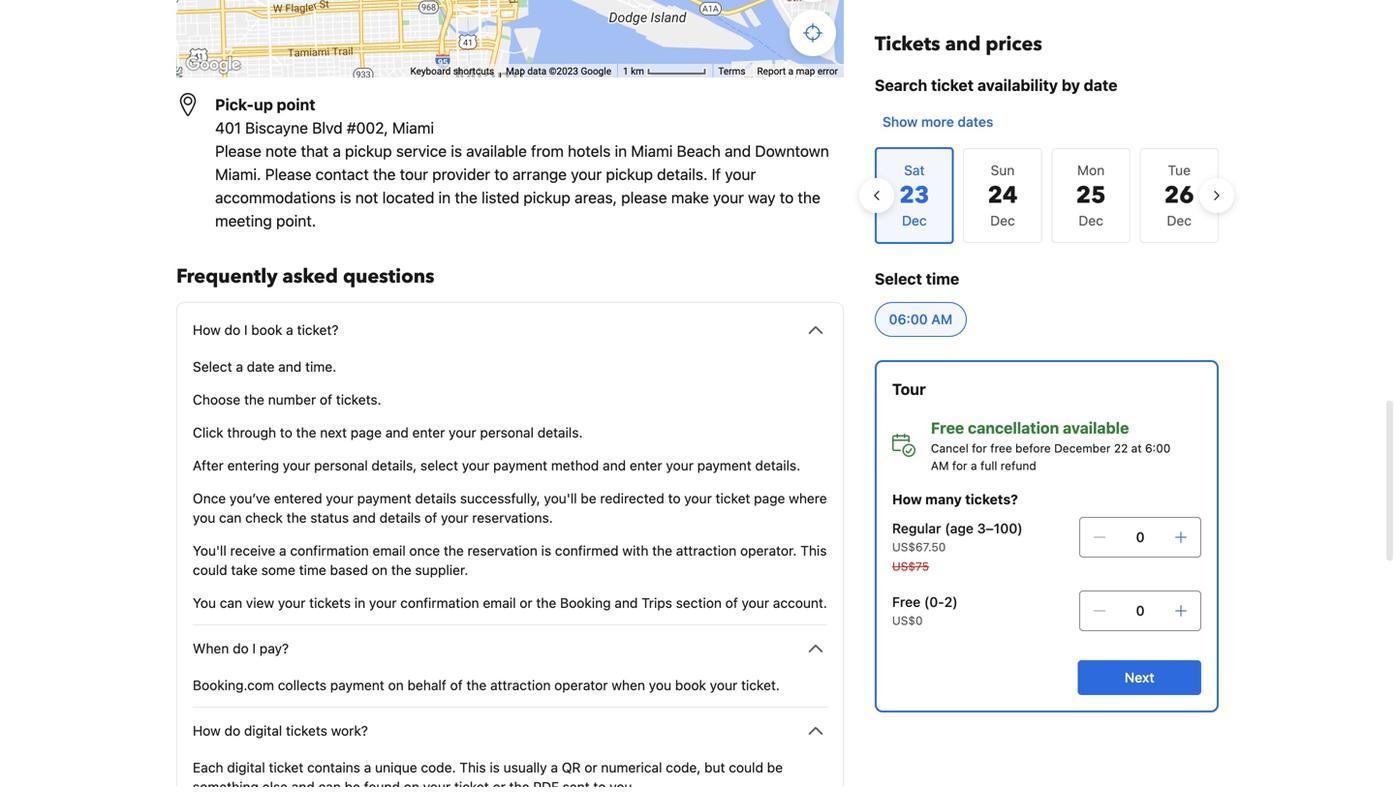 Task type: describe. For each thing, give the bounding box(es) containing it.
select a date and time.
[[193, 359, 336, 375]]

book inside dropdown button
[[251, 322, 282, 338]]

could inside you'll receive a confirmation email once the reservation is confirmed with the attraction operator. this could take some time based on the supplier.
[[193, 563, 227, 578]]

1 vertical spatial be
[[767, 760, 783, 776]]

tickets
[[875, 31, 941, 58]]

0 for free (0-2)
[[1136, 603, 1145, 619]]

24
[[988, 180, 1018, 212]]

tickets and prices
[[875, 31, 1042, 58]]

how many tickets?
[[892, 492, 1018, 508]]

digital inside the each digital ticket contains a unique code. this is usually a qr or numerical code, but could be something else and can be found on your ticket or the pdf sent to you.
[[227, 760, 265, 776]]

a up choose
[[236, 359, 243, 375]]

confirmed
[[555, 543, 619, 559]]

where
[[789, 491, 827, 507]]

if
[[712, 165, 721, 184]]

or inside how do i book a ticket? element
[[520, 595, 533, 611]]

ticket up else
[[269, 760, 304, 776]]

successfully,
[[460, 491, 540, 507]]

available inside pick-up point 401 biscayne blvd #002, miami please note that a pickup service is available from hotels in miami beach and downtown miami.     please contact the tour provider to arrange your pickup details.    if your accommodations is not located in the listed pickup areas, please make your way to the meeting point.
[[466, 142, 527, 160]]

collects
[[278, 678, 327, 694]]

dec for 26
[[1167, 213, 1192, 229]]

terms
[[718, 65, 746, 77]]

areas,
[[575, 188, 617, 207]]

us$67.50
[[892, 541, 946, 554]]

entered
[[274, 491, 322, 507]]

but
[[705, 760, 725, 776]]

ticket?
[[297, 322, 339, 338]]

tickets inside how do i book a ticket? element
[[309, 595, 351, 611]]

map data ©2023 google
[[506, 65, 611, 77]]

could inside the each digital ticket contains a unique code. this is usually a qr or numerical code, but could be something else and can be found on your ticket or the pdf sent to you.
[[729, 760, 764, 776]]

0 horizontal spatial page
[[351, 425, 382, 441]]

(age
[[945, 521, 974, 537]]

us$0
[[892, 614, 923, 628]]

section
[[676, 595, 722, 611]]

operator.
[[740, 543, 797, 559]]

else
[[262, 780, 288, 788]]

1 vertical spatial on
[[388, 678, 404, 694]]

next
[[320, 425, 347, 441]]

0 vertical spatial details
[[415, 491, 457, 507]]

of right section
[[726, 595, 738, 611]]

6:00
[[1145, 442, 1171, 455]]

free cancellation available cancel for free before december 22 at 6:00 am for a full refund
[[931, 419, 1171, 473]]

dec for 24
[[990, 213, 1015, 229]]

payment inside once you've entered your payment details successfully, you'll be redirected to your ticket page where you can check the status and details of your reservations.
[[357, 491, 411, 507]]

google image
[[181, 52, 245, 78]]

choose the number of tickets.
[[193, 392, 381, 408]]

the left booking
[[536, 595, 556, 611]]

map
[[796, 65, 815, 77]]

email inside you'll receive a confirmation email once the reservation is confirmed with the attraction operator. this could take some time based on the supplier.
[[373, 543, 406, 559]]

is left not
[[340, 188, 351, 207]]

show more dates
[[883, 114, 994, 130]]

1 km
[[623, 65, 647, 77]]

how do i book a ticket? button
[[193, 319, 827, 342]]

the down provider at the top of page
[[455, 188, 478, 207]]

us$75
[[892, 560, 929, 574]]

dates
[[958, 114, 994, 130]]

tue 26 dec
[[1164, 162, 1195, 229]]

not
[[355, 188, 378, 207]]

on inside the each digital ticket contains a unique code. this is usually a qr or numerical code, but could be something else and can be found on your ticket or the pdf sent to you.
[[404, 780, 419, 788]]

available inside free cancellation available cancel for free before december 22 at 6:00 am for a full refund
[[1063, 419, 1129, 438]]

1 horizontal spatial for
[[972, 442, 987, 455]]

page inside once you've entered your payment details successfully, you'll be redirected to your ticket page where you can check the status and details of your reservations.
[[754, 491, 785, 507]]

and up details,
[[385, 425, 409, 441]]

is up provider at the top of page
[[451, 142, 462, 160]]

i for book
[[244, 322, 248, 338]]

0 horizontal spatial or
[[493, 780, 506, 788]]

usually
[[504, 760, 547, 776]]

do for book
[[224, 322, 240, 338]]

code,
[[666, 760, 701, 776]]

the up supplier.
[[444, 543, 464, 559]]

1 vertical spatial or
[[585, 760, 597, 776]]

pdf
[[533, 780, 559, 788]]

am inside free cancellation available cancel for free before december 22 at 6:00 am for a full refund
[[931, 459, 949, 473]]

number
[[268, 392, 316, 408]]

ticket down code.
[[454, 780, 489, 788]]

the up not
[[373, 165, 396, 184]]

06:00
[[889, 312, 928, 328]]

your inside the each digital ticket contains a unique code. this is usually a qr or numerical code, but could be something else and can be found on your ticket or the pdf sent to you.
[[423, 780, 451, 788]]

beach
[[677, 142, 721, 160]]

found
[[364, 780, 400, 788]]

when do i pay? button
[[193, 638, 827, 661]]

free for free (0-2)
[[892, 594, 921, 610]]

reservation
[[468, 543, 538, 559]]

the inside the each digital ticket contains a unique code. this is usually a qr or numerical code, but could be something else and can be found on your ticket or the pdf sent to you.
[[509, 780, 530, 788]]

06:00 am
[[889, 312, 953, 328]]

numerical
[[601, 760, 662, 776]]

0 vertical spatial please
[[215, 142, 261, 160]]

and left time.
[[278, 359, 302, 375]]

the inside once you've entered your payment details successfully, you'll be redirected to your ticket page where you can check the status and details of your reservations.
[[287, 510, 307, 526]]

0 horizontal spatial be
[[345, 780, 360, 788]]

keyboard shortcuts
[[410, 65, 494, 77]]

22
[[1114, 442, 1128, 455]]

payment up operator.
[[697, 458, 752, 474]]

is inside the each digital ticket contains a unique code. this is usually a qr or numerical code, but could be something else and can be found on your ticket or the pdf sent to you.
[[490, 760, 500, 776]]

details,
[[372, 458, 417, 474]]

how for how do i book a ticket?
[[193, 322, 221, 338]]

choose
[[193, 392, 241, 408]]

ticket up "show more dates"
[[931, 76, 974, 94]]

#002,
[[347, 119, 388, 137]]

you can view your tickets in your confirmation email or the booking and trips section of your account.
[[193, 595, 827, 611]]

and up redirected at the left bottom of page
[[603, 458, 626, 474]]

the right with
[[652, 543, 673, 559]]

free for free cancellation available
[[931, 419, 964, 438]]

you.
[[610, 780, 636, 788]]

after entering your personal details, select your payment method and enter your payment details.
[[193, 458, 801, 474]]

to inside the each digital ticket contains a unique code. this is usually a qr or numerical code, but could be something else and can be found on your ticket or the pdf sent to you.
[[593, 780, 606, 788]]

payment up successfully,
[[493, 458, 548, 474]]

sun 24 dec
[[988, 162, 1018, 229]]

full
[[981, 459, 997, 473]]

sun
[[991, 162, 1015, 178]]

ticket inside once you've entered your payment details successfully, you'll be redirected to your ticket page where you can check the status and details of your reservations.
[[716, 491, 750, 507]]

once
[[409, 543, 440, 559]]

1 horizontal spatial book
[[675, 678, 706, 694]]

0 vertical spatial in
[[615, 142, 627, 160]]

mon 25 dec
[[1076, 162, 1106, 229]]

cancel
[[931, 442, 969, 455]]

time.
[[305, 359, 336, 375]]

km
[[631, 65, 644, 77]]

map region
[[176, 0, 844, 78]]

and left prices
[[945, 31, 981, 58]]

a inside pick-up point 401 biscayne blvd #002, miami please note that a pickup service is available from hotels in miami beach and downtown miami.     please contact the tour provider to arrange your pickup details.    if your accommodations is not located in the listed pickup areas, please make your way to the meeting point.
[[333, 142, 341, 160]]

a left "qr"
[[551, 760, 558, 776]]

pick-up point 401 biscayne blvd #002, miami please note that a pickup service is available from hotels in miami beach and downtown miami.     please contact the tour provider to arrange your pickup details.    if your accommodations is not located in the listed pickup areas, please make your way to the meeting point.
[[215, 95, 829, 230]]

1 horizontal spatial email
[[483, 595, 516, 611]]

a left the map
[[788, 65, 794, 77]]

0 horizontal spatial personal
[[314, 458, 368, 474]]

select
[[421, 458, 458, 474]]

keyboard
[[410, 65, 451, 77]]

map
[[506, 65, 525, 77]]

0 vertical spatial time
[[926, 270, 959, 288]]

something
[[193, 780, 259, 788]]

please
[[621, 188, 667, 207]]

digital inside how do digital tickets work? dropdown button
[[244, 723, 282, 739]]

up
[[254, 95, 273, 114]]

once you've entered your payment details successfully, you'll be redirected to your ticket page where you can check the status and details of your reservations.
[[193, 491, 827, 526]]

confirmation inside you'll receive a confirmation email once the reservation is confirmed with the attraction operator. this could take some time based on the supplier.
[[290, 543, 369, 559]]

availability
[[978, 76, 1058, 94]]

of right behalf
[[450, 678, 463, 694]]

provider
[[432, 165, 490, 184]]

asked
[[283, 264, 338, 290]]

attraction inside you'll receive a confirmation email once the reservation is confirmed with the attraction operator. this could take some time based on the supplier.
[[676, 543, 737, 559]]

to inside once you've entered your payment details successfully, you'll be redirected to your ticket page where you can check the status and details of your reservations.
[[668, 491, 681, 507]]

1 vertical spatial pickup
[[606, 165, 653, 184]]

click through to the next page and enter your personal details.
[[193, 425, 583, 441]]



Task type: locate. For each thing, give the bounding box(es) containing it.
operator
[[554, 678, 608, 694]]

be inside once you've entered your payment details successfully, you'll be redirected to your ticket page where you can check the status and details of your reservations.
[[581, 491, 597, 507]]

cancellation
[[968, 419, 1059, 438]]

1 vertical spatial time
[[299, 563, 326, 578]]

1 vertical spatial please
[[265, 165, 312, 184]]

take
[[231, 563, 258, 578]]

date inside how do i book a ticket? element
[[247, 359, 275, 375]]

do right when
[[233, 641, 249, 657]]

0 horizontal spatial dec
[[990, 213, 1015, 229]]

2 vertical spatial in
[[355, 595, 365, 611]]

on
[[372, 563, 388, 578], [388, 678, 404, 694], [404, 780, 419, 788]]

time
[[926, 270, 959, 288], [299, 563, 326, 578]]

0
[[1136, 530, 1145, 546], [1136, 603, 1145, 619]]

to
[[494, 165, 509, 184], [780, 188, 794, 207], [280, 425, 292, 441], [668, 491, 681, 507], [593, 780, 606, 788]]

free up cancel
[[931, 419, 964, 438]]

0 horizontal spatial attraction
[[490, 678, 551, 694]]

2 horizontal spatial details.
[[755, 458, 801, 474]]

a
[[788, 65, 794, 77], [333, 142, 341, 160], [286, 322, 293, 338], [236, 359, 243, 375], [971, 459, 977, 473], [279, 543, 286, 559], [364, 760, 371, 776], [551, 760, 558, 776]]

dec down 24
[[990, 213, 1015, 229]]

how for how do digital tickets work?
[[193, 723, 221, 739]]

details. up the method
[[538, 425, 583, 441]]

can down contains
[[318, 780, 341, 788]]

2 vertical spatial details.
[[755, 458, 801, 474]]

1 horizontal spatial details.
[[657, 165, 708, 184]]

dec inside tue 26 dec
[[1167, 213, 1192, 229]]

a inside dropdown button
[[286, 322, 293, 338]]

work?
[[331, 723, 368, 739]]

attraction down 'when do i pay?' dropdown button
[[490, 678, 551, 694]]

2 vertical spatial do
[[224, 723, 240, 739]]

2 vertical spatial or
[[493, 780, 506, 788]]

can right you
[[220, 595, 242, 611]]

be right but
[[767, 760, 783, 776]]

date right by
[[1084, 76, 1118, 94]]

and right beach
[[725, 142, 751, 160]]

method
[[551, 458, 599, 474]]

terms link
[[718, 65, 746, 77]]

a inside you'll receive a confirmation email once the reservation is confirmed with the attraction operator. this could take some time based on the supplier.
[[279, 543, 286, 559]]

pickup down #002,
[[345, 142, 392, 160]]

payment down details,
[[357, 491, 411, 507]]

select for select a date and time.
[[193, 359, 232, 375]]

1 vertical spatial details
[[380, 510, 421, 526]]

once
[[193, 491, 226, 507]]

digital up something
[[227, 760, 265, 776]]

of
[[320, 392, 332, 408], [425, 510, 437, 526], [726, 595, 738, 611], [450, 678, 463, 694]]

1 horizontal spatial you
[[649, 678, 672, 694]]

way
[[748, 188, 776, 207]]

1 vertical spatial you
[[649, 678, 672, 694]]

pay?
[[260, 641, 289, 657]]

select time
[[875, 270, 959, 288]]

1 vertical spatial email
[[483, 595, 516, 611]]

am down cancel
[[931, 459, 949, 473]]

i inside dropdown button
[[252, 641, 256, 657]]

you right when
[[649, 678, 672, 694]]

0 up 'next'
[[1136, 603, 1145, 619]]

region
[[859, 140, 1234, 252]]

refund
[[1001, 459, 1037, 473]]

region containing 24
[[859, 140, 1234, 252]]

the down entered
[[287, 510, 307, 526]]

please
[[215, 142, 261, 160], [265, 165, 312, 184]]

1 horizontal spatial in
[[439, 188, 451, 207]]

you
[[193, 595, 216, 611]]

tickets.
[[336, 392, 381, 408]]

is inside you'll receive a confirmation email once the reservation is confirmed with the attraction operator. this could take some time based on the supplier.
[[541, 543, 551, 559]]

do up select a date and time.
[[224, 322, 240, 338]]

0 horizontal spatial for
[[952, 459, 968, 473]]

1 vertical spatial book
[[675, 678, 706, 694]]

and left the trips
[[615, 595, 638, 611]]

free
[[991, 442, 1012, 455]]

0 vertical spatial 0
[[1136, 530, 1145, 546]]

1 horizontal spatial could
[[729, 760, 764, 776]]

based
[[330, 563, 368, 578]]

0 horizontal spatial free
[[892, 594, 921, 610]]

of left tickets. on the left
[[320, 392, 332, 408]]

for down cancel
[[952, 459, 968, 473]]

code.
[[421, 760, 456, 776]]

am right 06:00 on the right top of the page
[[932, 312, 953, 328]]

you'll
[[193, 543, 227, 559]]

1 vertical spatial i
[[252, 641, 256, 657]]

details up the once
[[380, 510, 421, 526]]

do inside dropdown button
[[233, 641, 249, 657]]

1 vertical spatial how
[[892, 492, 922, 508]]

to down choose the number of tickets.
[[280, 425, 292, 441]]

miami up service
[[392, 119, 434, 137]]

0 vertical spatial you
[[193, 510, 215, 526]]

1 vertical spatial do
[[233, 641, 249, 657]]

1 vertical spatial enter
[[630, 458, 662, 474]]

show more dates button
[[875, 105, 1001, 140]]

meeting
[[215, 212, 272, 230]]

1 horizontal spatial confirmation
[[400, 595, 479, 611]]

0 vertical spatial date
[[1084, 76, 1118, 94]]

you down once
[[193, 510, 215, 526]]

each
[[193, 760, 223, 776]]

0 horizontal spatial this
[[460, 760, 486, 776]]

on right "based"
[[372, 563, 388, 578]]

this right operator.
[[801, 543, 827, 559]]

0 horizontal spatial available
[[466, 142, 527, 160]]

2 vertical spatial on
[[404, 780, 419, 788]]

a up found
[[364, 760, 371, 776]]

sent
[[563, 780, 590, 788]]

to up listed
[[494, 165, 509, 184]]

report a map error
[[757, 65, 838, 77]]

service
[[396, 142, 447, 160]]

for up full
[[972, 442, 987, 455]]

1 vertical spatial 0
[[1136, 603, 1145, 619]]

to right way
[[780, 188, 794, 207]]

personal down next
[[314, 458, 368, 474]]

note
[[266, 142, 297, 160]]

enter up select
[[412, 425, 445, 441]]

1 vertical spatial personal
[[314, 458, 368, 474]]

the down usually at the bottom
[[509, 780, 530, 788]]

in down "based"
[[355, 595, 365, 611]]

email left the once
[[373, 543, 406, 559]]

select
[[875, 270, 922, 288], [193, 359, 232, 375]]

select up 06:00 on the right top of the page
[[875, 270, 922, 288]]

located
[[382, 188, 434, 207]]

by
[[1062, 76, 1080, 94]]

select inside how do i book a ticket? element
[[193, 359, 232, 375]]

1 horizontal spatial select
[[875, 270, 922, 288]]

0 vertical spatial select
[[875, 270, 922, 288]]

each digital ticket contains a unique code. this is usually a qr or numerical code, but could be something else and can be found on your ticket or the pdf sent to you.
[[193, 760, 783, 788]]

do for tickets
[[224, 723, 240, 739]]

this right code.
[[460, 760, 486, 776]]

and inside the each digital ticket contains a unique code. this is usually a qr or numerical code, but could be something else and can be found on your ticket or the pdf sent to you.
[[291, 780, 315, 788]]

how for how many tickets?
[[892, 492, 922, 508]]

25
[[1076, 180, 1106, 212]]

0 vertical spatial details.
[[657, 165, 708, 184]]

1 vertical spatial for
[[952, 459, 968, 473]]

details. inside pick-up point 401 biscayne blvd #002, miami please note that a pickup service is available from hotels in miami beach and downtown miami.     please contact the tour provider to arrange your pickup details.    if your accommodations is not located in the listed pickup areas, please make your way to the meeting point.
[[657, 165, 708, 184]]

on left behalf
[[388, 678, 404, 694]]

3 dec from the left
[[1167, 213, 1192, 229]]

free
[[931, 419, 964, 438], [892, 594, 921, 610]]

with
[[622, 543, 649, 559]]

be down contains
[[345, 780, 360, 788]]

1 vertical spatial details.
[[538, 425, 583, 441]]

december
[[1054, 442, 1111, 455]]

dec inside sun 24 dec
[[990, 213, 1015, 229]]

1 horizontal spatial date
[[1084, 76, 1118, 94]]

0 vertical spatial attraction
[[676, 543, 737, 559]]

2 vertical spatial can
[[318, 780, 341, 788]]

of inside once you've entered your payment details successfully, you'll be redirected to your ticket page where you can check the status and details of your reservations.
[[425, 510, 437, 526]]

details down select
[[415, 491, 457, 507]]

1 vertical spatial miami
[[631, 142, 673, 160]]

pickup up please
[[606, 165, 653, 184]]

0 vertical spatial do
[[224, 322, 240, 338]]

1 vertical spatial can
[[220, 595, 242, 611]]

(0-
[[924, 594, 945, 610]]

0 vertical spatial available
[[466, 142, 527, 160]]

do for pay?
[[233, 641, 249, 657]]

0 vertical spatial this
[[801, 543, 827, 559]]

in down provider at the top of page
[[439, 188, 451, 207]]

2 horizontal spatial in
[[615, 142, 627, 160]]

how up regular
[[892, 492, 922, 508]]

confirmation
[[290, 543, 369, 559], [400, 595, 479, 611]]

you
[[193, 510, 215, 526], [649, 678, 672, 694]]

arrange
[[513, 165, 567, 184]]

check
[[245, 510, 283, 526]]

on inside you'll receive a confirmation email once the reservation is confirmed with the attraction operator. this could take some time based on the supplier.
[[372, 563, 388, 578]]

reservations.
[[472, 510, 553, 526]]

1 horizontal spatial miami
[[631, 142, 673, 160]]

1 dec from the left
[[990, 213, 1015, 229]]

details. up "where"
[[755, 458, 801, 474]]

1 horizontal spatial this
[[801, 543, 827, 559]]

tickets left "work?"
[[286, 723, 327, 739]]

to right redirected at the left bottom of page
[[668, 491, 681, 507]]

in inside how do i book a ticket? element
[[355, 595, 365, 611]]

a inside free cancellation available cancel for free before december 22 at 6:00 am for a full refund
[[971, 459, 977, 473]]

i for pay?
[[252, 641, 256, 657]]

time up 06:00 am
[[926, 270, 959, 288]]

select up choose
[[193, 359, 232, 375]]

regular (age 3–100) us$67.50
[[892, 521, 1023, 554]]

0 for regular (age 3–100)
[[1136, 530, 1145, 546]]

details.
[[657, 165, 708, 184], [538, 425, 583, 441], [755, 458, 801, 474]]

confirmation down supplier.
[[400, 595, 479, 611]]

time inside you'll receive a confirmation email once the reservation is confirmed with the attraction operator. this could take some time based on the supplier.
[[299, 563, 326, 578]]

0 vertical spatial pickup
[[345, 142, 392, 160]]

free inside free (0-2) us$0
[[892, 594, 921, 610]]

1 vertical spatial page
[[754, 491, 785, 507]]

a right that
[[333, 142, 341, 160]]

0 down at
[[1136, 530, 1145, 546]]

2 0 from the top
[[1136, 603, 1145, 619]]

how up each
[[193, 723, 221, 739]]

could right but
[[729, 760, 764, 776]]

2 vertical spatial be
[[345, 780, 360, 788]]

the down the once
[[391, 563, 411, 578]]

details
[[415, 491, 457, 507], [380, 510, 421, 526]]

1 horizontal spatial enter
[[630, 458, 662, 474]]

available up december
[[1063, 419, 1129, 438]]

can inside once you've entered your payment details successfully, you'll be redirected to your ticket page where you can check the status and details of your reservations.
[[219, 510, 242, 526]]

1 horizontal spatial page
[[754, 491, 785, 507]]

book right when
[[675, 678, 706, 694]]

2 horizontal spatial dec
[[1167, 213, 1192, 229]]

1 vertical spatial am
[[931, 459, 949, 473]]

contains
[[307, 760, 360, 776]]

when
[[612, 678, 645, 694]]

0 vertical spatial confirmation
[[290, 543, 369, 559]]

select for select time
[[875, 270, 922, 288]]

regular
[[892, 521, 941, 537]]

2 dec from the left
[[1079, 213, 1104, 229]]

1 horizontal spatial personal
[[480, 425, 534, 441]]

0 vertical spatial email
[[373, 543, 406, 559]]

1 vertical spatial could
[[729, 760, 764, 776]]

and inside pick-up point 401 biscayne blvd #002, miami please note that a pickup service is available from hotels in miami beach and downtown miami.     please contact the tour provider to arrange your pickup details.    if your accommodations is not located in the listed pickup areas, please make your way to the meeting point.
[[725, 142, 751, 160]]

google
[[581, 65, 611, 77]]

of up the once
[[425, 510, 437, 526]]

tour
[[400, 165, 428, 184]]

be
[[581, 491, 597, 507], [767, 760, 783, 776], [345, 780, 360, 788]]

0 horizontal spatial date
[[247, 359, 275, 375]]

0 vertical spatial personal
[[480, 425, 534, 441]]

how do i book a ticket? element
[[193, 342, 827, 613]]

or right "qr"
[[585, 760, 597, 776]]

date down how do i book a ticket? on the top of the page
[[247, 359, 275, 375]]

this inside you'll receive a confirmation email once the reservation is confirmed with the attraction operator. this could take some time based on the supplier.
[[801, 543, 827, 559]]

pickup down "arrange"
[[524, 188, 571, 207]]

2)
[[945, 594, 958, 610]]

dec for 25
[[1079, 213, 1104, 229]]

personal up after entering your personal details, select your payment method and enter your payment details.
[[480, 425, 534, 441]]

supplier.
[[415, 563, 468, 578]]

©2023
[[549, 65, 578, 77]]

dec down 25 at the top of the page
[[1079, 213, 1104, 229]]

click
[[193, 425, 224, 441]]

this inside the each digital ticket contains a unique code. this is usually a qr or numerical code, but could be something else and can be found on your ticket or the pdf sent to you.
[[460, 760, 486, 776]]

am
[[932, 312, 953, 328], [931, 459, 949, 473]]

ticket up operator.
[[716, 491, 750, 507]]

1 horizontal spatial time
[[926, 270, 959, 288]]

payment up "work?"
[[330, 678, 385, 694]]

please up the miami.
[[215, 142, 261, 160]]

0 horizontal spatial you
[[193, 510, 215, 526]]

miami
[[392, 119, 434, 137], [631, 142, 673, 160]]

0 vertical spatial free
[[931, 419, 964, 438]]

the right way
[[798, 188, 821, 207]]

when
[[193, 641, 229, 657]]

0 horizontal spatial miami
[[392, 119, 434, 137]]

receive
[[230, 543, 275, 559]]

details. up make at the top
[[657, 165, 708, 184]]

to left you.
[[593, 780, 606, 788]]

search ticket availability by date
[[875, 76, 1118, 94]]

miami left beach
[[631, 142, 673, 160]]

1 vertical spatial free
[[892, 594, 921, 610]]

mon
[[1077, 162, 1105, 178]]

the right behalf
[[466, 678, 487, 694]]

tour
[[892, 380, 926, 399]]

tickets
[[309, 595, 351, 611], [286, 723, 327, 739]]

1 vertical spatial attraction
[[490, 678, 551, 694]]

1 horizontal spatial please
[[265, 165, 312, 184]]

0 horizontal spatial book
[[251, 322, 282, 338]]

0 vertical spatial or
[[520, 595, 533, 611]]

enter up redirected at the left bottom of page
[[630, 458, 662, 474]]

dec inside mon 25 dec
[[1079, 213, 1104, 229]]

and right status
[[353, 510, 376, 526]]

page right next
[[351, 425, 382, 441]]

2 vertical spatial pickup
[[524, 188, 571, 207]]

can inside the each digital ticket contains a unique code. this is usually a qr or numerical code, but could be something else and can be found on your ticket or the pdf sent to you.
[[318, 780, 341, 788]]

1 vertical spatial confirmation
[[400, 595, 479, 611]]

3–100)
[[977, 521, 1023, 537]]

and inside once you've entered your payment details successfully, you'll be redirected to your ticket page where you can check the status and details of your reservations.
[[353, 510, 376, 526]]

in
[[615, 142, 627, 160], [439, 188, 451, 207], [355, 595, 365, 611]]

1 vertical spatial select
[[193, 359, 232, 375]]

through
[[227, 425, 276, 441]]

for
[[972, 442, 987, 455], [952, 459, 968, 473]]

0 vertical spatial book
[[251, 322, 282, 338]]

0 horizontal spatial select
[[193, 359, 232, 375]]

1 horizontal spatial dec
[[1079, 213, 1104, 229]]

is left usually at the bottom
[[490, 760, 500, 776]]

contact
[[316, 165, 369, 184]]

you inside once you've entered your payment details successfully, you'll be redirected to your ticket page where you can check the status and details of your reservations.
[[193, 510, 215, 526]]

i inside dropdown button
[[244, 322, 248, 338]]

0 vertical spatial miami
[[392, 119, 434, 137]]

401
[[215, 119, 241, 137]]

0 vertical spatial digital
[[244, 723, 282, 739]]

be right you'll
[[581, 491, 597, 507]]

0 vertical spatial am
[[932, 312, 953, 328]]

account.
[[773, 595, 827, 611]]

how down frequently
[[193, 322, 221, 338]]

2 horizontal spatial or
[[585, 760, 597, 776]]

time right some on the left of the page
[[299, 563, 326, 578]]

0 vertical spatial tickets
[[309, 595, 351, 611]]

0 horizontal spatial enter
[[412, 425, 445, 441]]

the up through
[[244, 392, 264, 408]]

shortcuts
[[453, 65, 494, 77]]

at
[[1131, 442, 1142, 455]]

tickets inside dropdown button
[[286, 723, 327, 739]]

26
[[1164, 180, 1195, 212]]

free inside free cancellation available cancel for free before december 22 at 6:00 am for a full refund
[[931, 419, 964, 438]]

pick-
[[215, 95, 254, 114]]

page left "where"
[[754, 491, 785, 507]]

many
[[925, 492, 962, 508]]

1 0 from the top
[[1136, 530, 1145, 546]]

entering
[[227, 458, 279, 474]]

digital up else
[[244, 723, 282, 739]]

view
[[246, 595, 274, 611]]

on down unique
[[404, 780, 419, 788]]

report
[[757, 65, 786, 77]]

dec down 26
[[1167, 213, 1192, 229]]

ticket.
[[741, 678, 780, 694]]

0 horizontal spatial i
[[244, 322, 248, 338]]

0 horizontal spatial details.
[[538, 425, 583, 441]]

1 vertical spatial in
[[439, 188, 451, 207]]

i up select a date and time.
[[244, 322, 248, 338]]

1 horizontal spatial be
[[581, 491, 597, 507]]

error
[[818, 65, 838, 77]]

1 horizontal spatial pickup
[[524, 188, 571, 207]]

2 vertical spatial how
[[193, 723, 221, 739]]

available up provider at the top of page
[[466, 142, 527, 160]]

1 horizontal spatial free
[[931, 419, 964, 438]]

the left next
[[296, 425, 316, 441]]

point.
[[276, 212, 316, 230]]



Task type: vqa. For each thing, say whether or not it's contained in the screenshot.
when
yes



